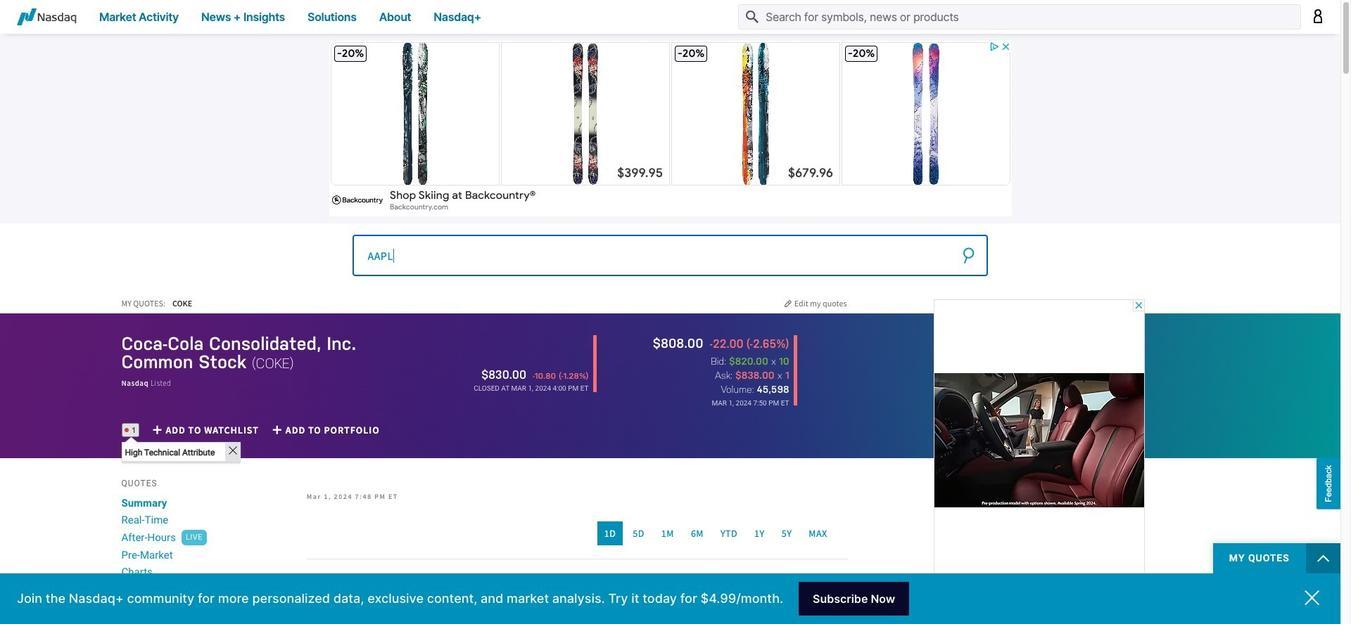 Task type: locate. For each thing, give the bounding box(es) containing it.
advertisement element
[[329, 41, 1012, 217], [934, 300, 1145, 625]]

1 vertical spatial advertisement element
[[934, 300, 1145, 625]]

None search field
[[352, 234, 988, 277]]

homepage logo url - navigate back to the homepage image
[[17, 8, 77, 25]]

Search Button - Click to open the Search Overlay Modal Box text field
[[738, 4, 1301, 30]]

Find a Symbol text field
[[352, 235, 988, 277]]

account login - click to log into your account image
[[1313, 9, 1324, 23]]



Task type: describe. For each thing, give the bounding box(es) containing it.
click to dismiss this message and remain on nasdaq.com image
[[1305, 591, 1320, 606]]

0 vertical spatial advertisement element
[[329, 41, 1012, 217]]

primary navigation navigation
[[0, 0, 1341, 34]]

data as of element
[[712, 400, 789, 407]]



